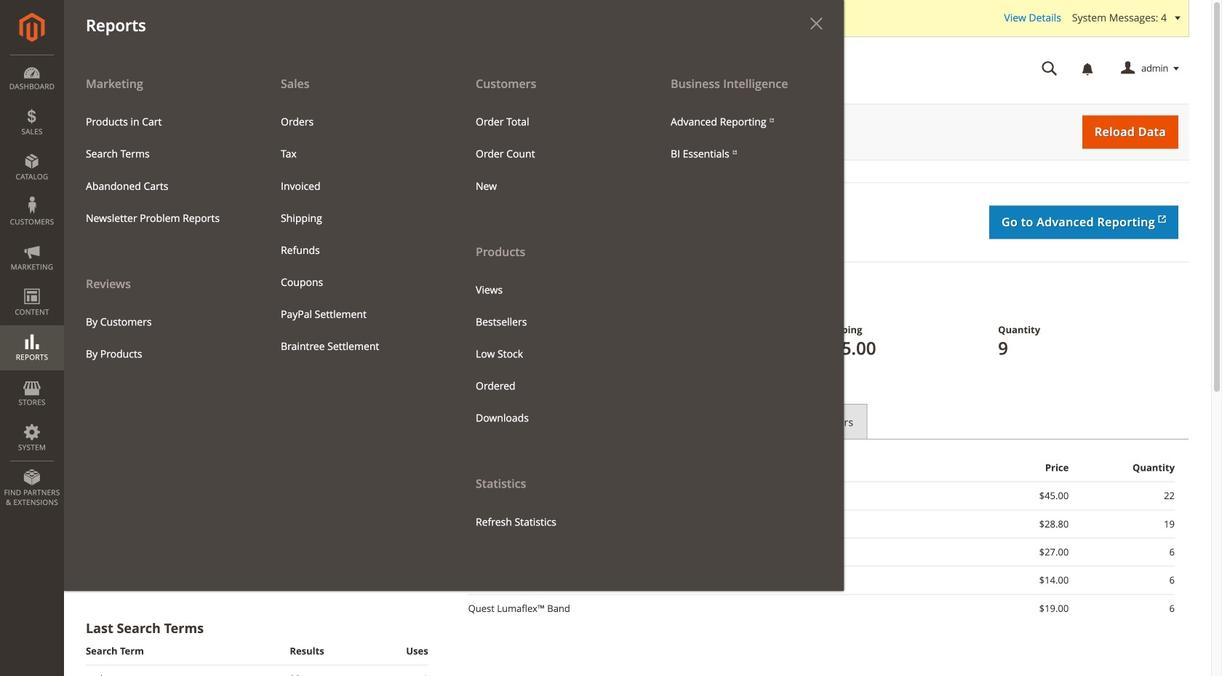 Task type: describe. For each thing, give the bounding box(es) containing it.
magento admin panel image
[[19, 12, 45, 42]]



Task type: locate. For each thing, give the bounding box(es) containing it.
menu bar
[[0, 0, 844, 591]]

menu
[[64, 67, 844, 591], [64, 67, 259, 370], [454, 67, 649, 538], [75, 106, 248, 234], [270, 106, 443, 362], [465, 106, 638, 202], [660, 106, 833, 170], [465, 274, 638, 434], [75, 306, 248, 370]]



